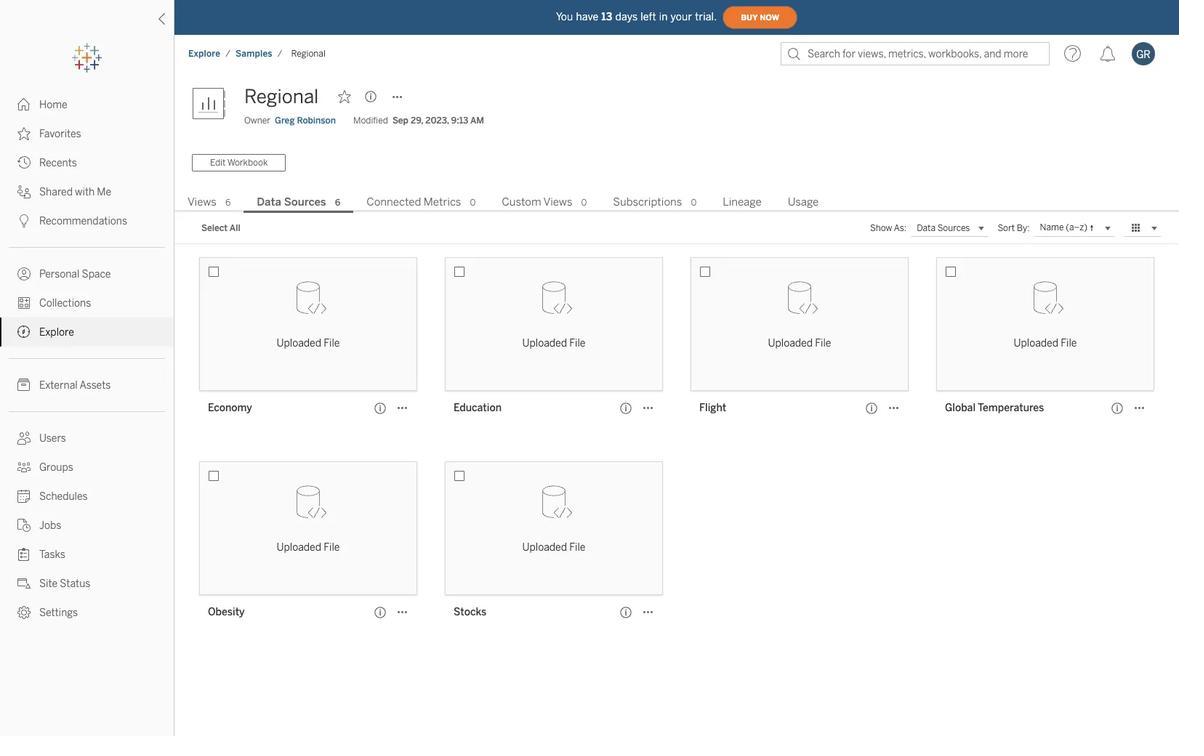 Task type: describe. For each thing, give the bounding box(es) containing it.
data sources inside data sources dropdown button
[[917, 223, 970, 233]]

users link
[[0, 424, 174, 453]]

education
[[454, 402, 502, 414]]

stocks
[[454, 606, 487, 619]]

have
[[576, 11, 598, 23]]

collections
[[39, 297, 91, 310]]

Search for views, metrics, workbooks, and more text field
[[781, 42, 1050, 65]]

usage
[[788, 196, 819, 209]]

6 for data sources
[[335, 198, 340, 208]]

show as:
[[870, 223, 907, 233]]

uploaded file for flight
[[768, 337, 831, 350]]

workbook image
[[192, 82, 236, 126]]

recents
[[39, 157, 77, 169]]

uploaded for obesity
[[277, 542, 321, 554]]

data sources button
[[911, 219, 989, 237]]

2023,
[[425, 116, 449, 126]]

flight
[[699, 402, 726, 414]]

regional main content
[[174, 73, 1179, 736]]

users
[[39, 433, 66, 445]]

9:13
[[451, 116, 468, 126]]

global
[[945, 402, 976, 414]]

1 / from the left
[[225, 49, 230, 59]]

tasks link
[[0, 540, 174, 569]]

tasks
[[39, 549, 65, 561]]

status
[[60, 578, 90, 590]]

2 views from the left
[[543, 196, 572, 209]]

edit workbook button
[[192, 154, 286, 172]]

uploaded file for obesity
[[277, 542, 340, 554]]

by text only_f5he34f image for personal space
[[17, 268, 31, 281]]

uploaded for flight
[[768, 337, 813, 350]]

0 horizontal spatial explore link
[[0, 318, 174, 347]]

you
[[556, 11, 573, 23]]

uploaded for education
[[522, 337, 567, 350]]

13
[[601, 11, 612, 23]]

owner greg robinson
[[244, 116, 336, 126]]

explore for explore
[[39, 326, 74, 339]]

main navigation. press the up and down arrow keys to access links. element
[[0, 90, 174, 627]]

29,
[[411, 116, 423, 126]]

economy
[[208, 402, 252, 414]]

by text only_f5he34f image for settings
[[17, 606, 31, 619]]

me
[[97, 186, 111, 198]]

in
[[659, 11, 668, 23]]

0 for metrics
[[470, 198, 476, 208]]

by text only_f5he34f image for collections
[[17, 297, 31, 310]]

6 for views
[[225, 198, 231, 208]]

name
[[1040, 223, 1064, 233]]

sources inside dropdown button
[[938, 223, 970, 233]]

by text only_f5he34f image for shared with me
[[17, 185, 31, 198]]

personal space link
[[0, 260, 174, 289]]

name (a–z)
[[1040, 223, 1087, 233]]

3 0 from the left
[[691, 198, 697, 208]]

favorites link
[[0, 119, 174, 148]]

show
[[870, 223, 892, 233]]

external
[[39, 379, 78, 392]]

subscriptions
[[613, 196, 682, 209]]

assets
[[80, 379, 111, 392]]

custom
[[502, 196, 541, 209]]

recents link
[[0, 148, 174, 177]]

shared with me
[[39, 186, 111, 198]]

by text only_f5he34f image for explore
[[17, 326, 31, 339]]

trial.
[[695, 11, 717, 23]]

by:
[[1017, 223, 1030, 233]]

(a–z)
[[1066, 223, 1087, 233]]

edit
[[210, 158, 226, 168]]

greg
[[275, 116, 295, 126]]

lineage
[[723, 196, 762, 209]]

you have 13 days left in your trial.
[[556, 11, 717, 23]]

groups
[[39, 462, 73, 474]]

external assets link
[[0, 371, 174, 400]]

1 horizontal spatial explore link
[[188, 48, 221, 60]]

explore for explore / samples /
[[188, 49, 220, 59]]

uploaded for stocks
[[522, 542, 567, 554]]

jobs link
[[0, 511, 174, 540]]

navigation panel element
[[0, 44, 174, 627]]

sep
[[392, 116, 408, 126]]

recommendations
[[39, 215, 127, 228]]

space
[[82, 268, 111, 281]]

days
[[615, 11, 638, 23]]

samples link
[[235, 48, 273, 60]]

all
[[230, 223, 240, 233]]

by text only_f5he34f image for home
[[17, 98, 31, 111]]

external assets
[[39, 379, 111, 392]]

recommendations link
[[0, 206, 174, 236]]

greg robinson link
[[275, 114, 336, 127]]

uploaded file for education
[[522, 337, 586, 350]]

favorites
[[39, 128, 81, 140]]



Task type: vqa. For each thing, say whether or not it's contained in the screenshot.
Row
no



Task type: locate. For each thing, give the bounding box(es) containing it.
6
[[225, 198, 231, 208], [335, 198, 340, 208]]

5 by text only_f5he34f image from the top
[[17, 379, 31, 392]]

by text only_f5he34f image left recents
[[17, 156, 31, 169]]

by text only_f5he34f image inside recommendations link
[[17, 214, 31, 228]]

by text only_f5he34f image left groups
[[17, 461, 31, 474]]

1 vertical spatial data
[[917, 223, 936, 233]]

sort
[[998, 223, 1015, 233]]

data sources down "workbook"
[[257, 196, 326, 209]]

2 by text only_f5he34f image from the top
[[17, 156, 31, 169]]

by text only_f5he34f image left collections
[[17, 297, 31, 310]]

data down "workbook"
[[257, 196, 281, 209]]

metrics
[[424, 196, 461, 209]]

0 vertical spatial explore link
[[188, 48, 221, 60]]

schedules
[[39, 491, 88, 503]]

regional up greg
[[244, 85, 319, 108]]

/ right samples
[[278, 49, 282, 59]]

explore left samples
[[188, 49, 220, 59]]

file for stocks
[[569, 542, 586, 554]]

1 6 from the left
[[225, 198, 231, 208]]

10 by text only_f5he34f image from the top
[[17, 548, 31, 561]]

buy now button
[[723, 6, 798, 29]]

11 by text only_f5he34f image from the top
[[17, 606, 31, 619]]

samples
[[236, 49, 272, 59]]

by text only_f5he34f image inside explore link
[[17, 326, 31, 339]]

name (a–z) button
[[1034, 219, 1115, 237]]

1 vertical spatial sources
[[938, 223, 970, 233]]

0 right metrics
[[470, 198, 476, 208]]

1 by text only_f5he34f image from the top
[[17, 98, 31, 111]]

data
[[257, 196, 281, 209], [917, 223, 936, 233]]

3 by text only_f5he34f image from the top
[[17, 268, 31, 281]]

0 horizontal spatial explore
[[39, 326, 74, 339]]

0 horizontal spatial data sources
[[257, 196, 326, 209]]

1 0 from the left
[[470, 198, 476, 208]]

uploaded for global temperatures
[[1014, 337, 1058, 350]]

0 for views
[[581, 198, 587, 208]]

by text only_f5he34f image for schedules
[[17, 490, 31, 503]]

0 horizontal spatial sources
[[284, 196, 326, 209]]

explore link
[[188, 48, 221, 60], [0, 318, 174, 347]]

shared with me link
[[0, 177, 174, 206]]

by text only_f5he34f image
[[17, 127, 31, 140], [17, 214, 31, 228], [17, 268, 31, 281], [17, 326, 31, 339], [17, 577, 31, 590]]

1 vertical spatial regional
[[244, 85, 319, 108]]

0 vertical spatial sources
[[284, 196, 326, 209]]

5 by text only_f5he34f image from the top
[[17, 577, 31, 590]]

global temperatures
[[945, 402, 1044, 414]]

regional right samples link
[[291, 49, 326, 59]]

by text only_f5he34f image for jobs
[[17, 519, 31, 532]]

0 horizontal spatial views
[[188, 196, 217, 209]]

by text only_f5he34f image inside shared with me link
[[17, 185, 31, 198]]

personal
[[39, 268, 80, 281]]

sources inside sub-spaces tab list
[[284, 196, 326, 209]]

0 right the subscriptions
[[691, 198, 697, 208]]

9 by text only_f5he34f image from the top
[[17, 519, 31, 532]]

obesity
[[208, 606, 245, 619]]

uploaded file for economy
[[277, 337, 340, 350]]

3 by text only_f5he34f image from the top
[[17, 185, 31, 198]]

sub-spaces tab list
[[174, 194, 1179, 213]]

by text only_f5he34f image left jobs
[[17, 519, 31, 532]]

now
[[760, 13, 779, 22]]

by text only_f5he34f image inside favorites link
[[17, 127, 31, 140]]

2 / from the left
[[278, 49, 282, 59]]

by text only_f5he34f image left tasks
[[17, 548, 31, 561]]

8 by text only_f5he34f image from the top
[[17, 490, 31, 503]]

modified
[[353, 116, 388, 126]]

by text only_f5he34f image inside jobs link
[[17, 519, 31, 532]]

by text only_f5he34f image inside external assets link
[[17, 379, 31, 392]]

home link
[[0, 90, 174, 119]]

data sources inside sub-spaces tab list
[[257, 196, 326, 209]]

by text only_f5he34f image left users
[[17, 432, 31, 445]]

1 horizontal spatial data sources
[[917, 223, 970, 233]]

file for global temperatures
[[1061, 337, 1077, 350]]

grid view image
[[1130, 222, 1143, 235]]

2 horizontal spatial 0
[[691, 198, 697, 208]]

by text only_f5he34f image inside site status link
[[17, 577, 31, 590]]

site status link
[[0, 569, 174, 598]]

1 horizontal spatial 6
[[335, 198, 340, 208]]

4 by text only_f5he34f image from the top
[[17, 326, 31, 339]]

select
[[201, 223, 228, 233]]

connected
[[367, 196, 421, 209]]

2 6 from the left
[[335, 198, 340, 208]]

6 by text only_f5he34f image from the top
[[17, 432, 31, 445]]

0 vertical spatial data
[[257, 196, 281, 209]]

/
[[225, 49, 230, 59], [278, 49, 282, 59]]

data sources right as:
[[917, 223, 970, 233]]

views up select
[[188, 196, 217, 209]]

file for education
[[569, 337, 586, 350]]

6 up all
[[225, 198, 231, 208]]

by text only_f5he34f image for recommendations
[[17, 214, 31, 228]]

explore link left samples
[[188, 48, 221, 60]]

by text only_f5he34f image inside schedules link
[[17, 490, 31, 503]]

by text only_f5he34f image for external assets
[[17, 379, 31, 392]]

by text only_f5he34f image inside settings link
[[17, 606, 31, 619]]

1 vertical spatial explore link
[[0, 318, 174, 347]]

0 vertical spatial data sources
[[257, 196, 326, 209]]

uploaded for economy
[[277, 337, 321, 350]]

sources
[[284, 196, 326, 209], [938, 223, 970, 233]]

file for flight
[[815, 337, 831, 350]]

by text only_f5he34f image left schedules
[[17, 490, 31, 503]]

1 horizontal spatial /
[[278, 49, 282, 59]]

7 by text only_f5he34f image from the top
[[17, 461, 31, 474]]

uploaded file
[[277, 337, 340, 350], [522, 337, 586, 350], [768, 337, 831, 350], [1014, 337, 1077, 350], [277, 542, 340, 554], [522, 542, 586, 554]]

explore down collections
[[39, 326, 74, 339]]

connected metrics
[[367, 196, 461, 209]]

0 right custom views
[[581, 198, 587, 208]]

file for obesity
[[324, 542, 340, 554]]

groups link
[[0, 453, 174, 482]]

collections link
[[0, 289, 174, 318]]

site
[[39, 578, 57, 590]]

edit workbook
[[210, 158, 268, 168]]

1 vertical spatial explore
[[39, 326, 74, 339]]

by text only_f5he34f image inside users link
[[17, 432, 31, 445]]

0 vertical spatial regional
[[291, 49, 326, 59]]

by text only_f5he34f image inside "tasks" link
[[17, 548, 31, 561]]

with
[[75, 186, 95, 198]]

sort by:
[[998, 223, 1030, 233]]

by text only_f5he34f image left external at the left
[[17, 379, 31, 392]]

regional
[[291, 49, 326, 59], [244, 85, 319, 108]]

personal space
[[39, 268, 111, 281]]

regional element
[[287, 49, 330, 59]]

by text only_f5he34f image inside 'collections' link
[[17, 297, 31, 310]]

your
[[671, 11, 692, 23]]

by text only_f5he34f image inside "recents" link
[[17, 156, 31, 169]]

by text only_f5he34f image left settings
[[17, 606, 31, 619]]

settings
[[39, 607, 78, 619]]

modified sep 29, 2023, 9:13 am
[[353, 116, 484, 126]]

0 horizontal spatial data
[[257, 196, 281, 209]]

workbook
[[227, 158, 268, 168]]

data right as:
[[917, 223, 936, 233]]

data inside data sources dropdown button
[[917, 223, 936, 233]]

by text only_f5he34f image left 'shared' on the top
[[17, 185, 31, 198]]

shared
[[39, 186, 73, 198]]

select all button
[[192, 219, 250, 237]]

buy now
[[741, 13, 779, 22]]

as:
[[894, 223, 907, 233]]

2 by text only_f5he34f image from the top
[[17, 214, 31, 228]]

views
[[188, 196, 217, 209], [543, 196, 572, 209]]

robinson
[[297, 116, 336, 126]]

left
[[641, 11, 656, 23]]

views right the custom
[[543, 196, 572, 209]]

by text only_f5he34f image for favorites
[[17, 127, 31, 140]]

regional inside main content
[[244, 85, 319, 108]]

1 by text only_f5he34f image from the top
[[17, 127, 31, 140]]

1 horizontal spatial 0
[[581, 198, 587, 208]]

by text only_f5he34f image
[[17, 98, 31, 111], [17, 156, 31, 169], [17, 185, 31, 198], [17, 297, 31, 310], [17, 379, 31, 392], [17, 432, 31, 445], [17, 461, 31, 474], [17, 490, 31, 503], [17, 519, 31, 532], [17, 548, 31, 561], [17, 606, 31, 619]]

1 horizontal spatial views
[[543, 196, 572, 209]]

4 by text only_f5he34f image from the top
[[17, 297, 31, 310]]

by text only_f5he34f image for site status
[[17, 577, 31, 590]]

site status
[[39, 578, 90, 590]]

0 vertical spatial explore
[[188, 49, 220, 59]]

data sources
[[257, 196, 326, 209], [917, 223, 970, 233]]

schedules link
[[0, 482, 174, 511]]

1 views from the left
[[188, 196, 217, 209]]

/ left samples
[[225, 49, 230, 59]]

0 horizontal spatial /
[[225, 49, 230, 59]]

uploaded file for global temperatures
[[1014, 337, 1077, 350]]

by text only_f5he34f image for groups
[[17, 461, 31, 474]]

explore link down collections
[[0, 318, 174, 347]]

0 horizontal spatial 0
[[470, 198, 476, 208]]

by text only_f5he34f image inside groups link
[[17, 461, 31, 474]]

1 horizontal spatial data
[[917, 223, 936, 233]]

uploaded
[[277, 337, 321, 350], [522, 337, 567, 350], [768, 337, 813, 350], [1014, 337, 1058, 350], [277, 542, 321, 554], [522, 542, 567, 554]]

1 horizontal spatial sources
[[938, 223, 970, 233]]

explore / samples /
[[188, 49, 282, 59]]

1 horizontal spatial explore
[[188, 49, 220, 59]]

explore inside main navigation. press the up and down arrow keys to access links. element
[[39, 326, 74, 339]]

by text only_f5he34f image left home
[[17, 98, 31, 111]]

home
[[39, 99, 67, 111]]

uploaded file for stocks
[[522, 542, 586, 554]]

select all
[[201, 223, 240, 233]]

0 horizontal spatial 6
[[225, 198, 231, 208]]

file for economy
[[324, 337, 340, 350]]

data inside sub-spaces tab list
[[257, 196, 281, 209]]

by text only_f5he34f image inside home link
[[17, 98, 31, 111]]

1 vertical spatial data sources
[[917, 223, 970, 233]]

jobs
[[39, 520, 61, 532]]

by text only_f5he34f image for users
[[17, 432, 31, 445]]

buy
[[741, 13, 758, 22]]

by text only_f5he34f image for recents
[[17, 156, 31, 169]]

6 left connected
[[335, 198, 340, 208]]

2 0 from the left
[[581, 198, 587, 208]]

custom views
[[502, 196, 572, 209]]

settings link
[[0, 598, 174, 627]]

owner
[[244, 116, 270, 126]]

explore
[[188, 49, 220, 59], [39, 326, 74, 339]]

am
[[470, 116, 484, 126]]

by text only_f5he34f image inside personal space link
[[17, 268, 31, 281]]

by text only_f5he34f image for tasks
[[17, 548, 31, 561]]



